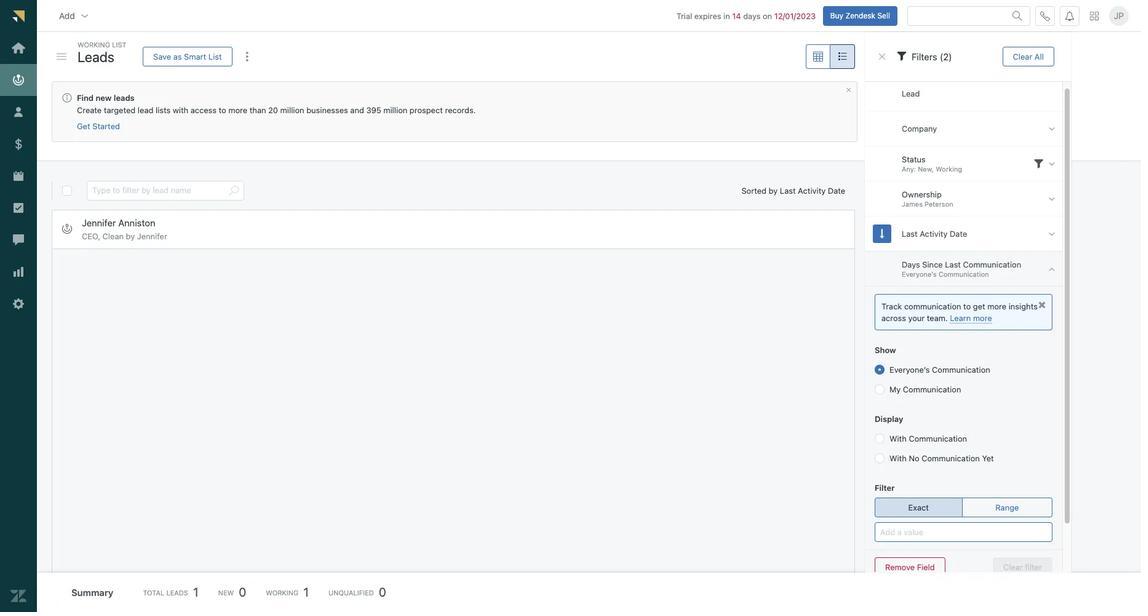 Task type: locate. For each thing, give the bounding box(es) containing it.
across
[[882, 313, 907, 323]]

last right sorted
[[780, 186, 796, 196]]

1 vertical spatial search image
[[229, 186, 239, 196]]

million
[[280, 105, 304, 115], [384, 105, 408, 115]]

0 horizontal spatial activity
[[798, 186, 826, 196]]

1 left new
[[193, 585, 199, 599]]

expires
[[695, 11, 722, 21]]

communication down everyone's communication on the right bottom of the page
[[904, 385, 962, 395]]

get started
[[77, 121, 120, 131]]

2 vertical spatial last
[[946, 260, 962, 270]]

0 vertical spatial everyone's
[[902, 270, 937, 278]]

1 horizontal spatial jennifer
[[137, 231, 167, 241]]

save as smart list
[[153, 51, 222, 61]]

0 for unqualified 0
[[379, 585, 386, 599]]

since
[[923, 260, 944, 270]]

1 horizontal spatial to
[[964, 302, 972, 311]]

everyone's inside the days since last communication everyone's communication
[[902, 270, 937, 278]]

leads right handler image
[[78, 48, 114, 65]]

working right new 0
[[266, 589, 299, 597]]

4 angle down image from the top
[[1049, 229, 1056, 239]]

20
[[268, 105, 278, 115]]

show
[[875, 345, 897, 355]]

last right long arrow down icon on the right top of the page
[[902, 229, 918, 239]]

communication up 'with no communication yet'
[[909, 434, 968, 444]]

angle up image
[[1049, 264, 1056, 274]]

than
[[250, 105, 266, 115]]

search image
[[1013, 11, 1023, 21], [229, 186, 239, 196]]

last inside the days since last communication everyone's communication
[[946, 260, 962, 270]]

by right sorted
[[769, 186, 778, 196]]

add
[[59, 10, 75, 21]]

1 vertical spatial last
[[902, 229, 918, 239]]

0 horizontal spatial to
[[219, 105, 226, 115]]

0 horizontal spatial 0
[[239, 585, 246, 599]]

cancel image
[[846, 87, 853, 94]]

create
[[77, 105, 102, 115]]

0 right new
[[239, 585, 246, 599]]

Type to filter by lead name field
[[92, 182, 224, 200]]

1 vertical spatial leads
[[166, 589, 188, 597]]

0 vertical spatial leads
[[78, 48, 114, 65]]

0 right unqualified
[[379, 585, 386, 599]]

1
[[193, 585, 199, 599], [304, 585, 309, 599]]

0 horizontal spatial last
[[780, 186, 796, 196]]

everyone's up my
[[890, 365, 930, 375]]

1 with from the top
[[890, 434, 907, 444]]

more inside the track communication to get more insights across your team.
[[988, 302, 1007, 311]]

1 vertical spatial with
[[890, 454, 907, 464]]

1 left unqualified
[[304, 585, 309, 599]]

exact
[[909, 503, 930, 512]]

new
[[96, 93, 112, 103]]

ownership james peterson
[[902, 190, 954, 208]]

field
[[918, 562, 936, 572]]

0 for new 0
[[239, 585, 246, 599]]

zendesk
[[846, 11, 876, 20]]

ceo,
[[82, 231, 100, 241]]

0 horizontal spatial million
[[280, 105, 304, 115]]

as
[[173, 51, 182, 61]]

0 horizontal spatial date
[[828, 186, 846, 196]]

2 horizontal spatial working
[[936, 165, 963, 173]]

activity right sorted
[[798, 186, 826, 196]]

lead
[[138, 105, 154, 115]]

trial expires in 14 days on 12/01/2023
[[677, 11, 816, 21]]

2 million from the left
[[384, 105, 408, 115]]

everyone's down days
[[902, 270, 937, 278]]

find
[[77, 93, 94, 103]]

leads
[[78, 48, 114, 65], [166, 589, 188, 597]]

lists
[[156, 105, 171, 115]]

summary
[[71, 587, 113, 598]]

angle down image
[[1049, 123, 1056, 134], [1049, 158, 1056, 169], [1049, 194, 1056, 204], [1049, 229, 1056, 239]]

2 horizontal spatial last
[[946, 260, 962, 270]]

to left the "get"
[[964, 302, 972, 311]]

status any: new, working
[[902, 154, 963, 173]]

0 vertical spatial with
[[890, 434, 907, 444]]

to inside the track communication to get more insights across your team.
[[964, 302, 972, 311]]

2 angle down image from the top
[[1049, 158, 1056, 169]]

1 vertical spatial working
[[936, 165, 963, 173]]

communication
[[964, 260, 1022, 270], [939, 270, 990, 278], [933, 365, 991, 375], [904, 385, 962, 395], [909, 434, 968, 444], [922, 454, 981, 464]]

0 horizontal spatial by
[[126, 231, 135, 241]]

by down anniston on the top of the page
[[126, 231, 135, 241]]

12/01/2023
[[775, 11, 816, 21]]

working right "new,"
[[936, 165, 963, 173]]

1 vertical spatial activity
[[920, 229, 948, 239]]

more left 'than'
[[228, 105, 248, 115]]

0 vertical spatial last
[[780, 186, 796, 196]]

0 vertical spatial by
[[769, 186, 778, 196]]

list inside save as smart list button
[[209, 51, 222, 61]]

by
[[769, 186, 778, 196], [126, 231, 135, 241]]

clear
[[1014, 51, 1033, 61]]

working inside working 1
[[266, 589, 299, 597]]

jennifer down anniston on the top of the page
[[137, 231, 167, 241]]

more down the "get"
[[974, 313, 993, 323]]

0 horizontal spatial working
[[78, 41, 110, 49]]

track
[[882, 302, 903, 311]]

working down chevron down image
[[78, 41, 110, 49]]

find new leads create targeted lead lists with access to more than 20 million businesses and 395 million prospect records.
[[77, 93, 476, 115]]

1 horizontal spatial by
[[769, 186, 778, 196]]

0
[[239, 585, 246, 599], [379, 585, 386, 599]]

with
[[173, 105, 188, 115]]

sorted
[[742, 186, 767, 196]]

jennifer
[[82, 217, 116, 228], [137, 231, 167, 241]]

more inside learn more link
[[974, 313, 993, 323]]

2 vertical spatial working
[[266, 589, 299, 597]]

activity down the peterson at right top
[[920, 229, 948, 239]]

1 vertical spatial to
[[964, 302, 972, 311]]

list
[[112, 41, 127, 49], [209, 51, 222, 61]]

working
[[78, 41, 110, 49], [936, 165, 963, 173], [266, 589, 299, 597]]

working inside the working list leads
[[78, 41, 110, 49]]

with for with no communication yet
[[890, 454, 907, 464]]

working list leads
[[78, 41, 127, 65]]

0 vertical spatial more
[[228, 105, 248, 115]]

learn more link
[[951, 313, 993, 323]]

filter fill image
[[898, 51, 907, 61]]

million right 20
[[280, 105, 304, 115]]

list right smart
[[209, 51, 222, 61]]

1 horizontal spatial 1
[[304, 585, 309, 599]]

in
[[724, 11, 730, 21]]

1 vertical spatial list
[[209, 51, 222, 61]]

everyone's communication
[[890, 365, 991, 375]]

remove field
[[886, 562, 936, 572]]

1 horizontal spatial list
[[209, 51, 222, 61]]

0 horizontal spatial search image
[[229, 186, 239, 196]]

1 vertical spatial date
[[950, 229, 968, 239]]

with
[[890, 434, 907, 444], [890, 454, 907, 464]]

buy
[[831, 11, 844, 20]]

remove field button
[[875, 558, 946, 577]]

3 angle down image from the top
[[1049, 194, 1056, 204]]

leads right total
[[166, 589, 188, 597]]

0 vertical spatial working
[[78, 41, 110, 49]]

0 horizontal spatial 1
[[193, 585, 199, 599]]

2 0 from the left
[[379, 585, 386, 599]]

1 vertical spatial by
[[126, 231, 135, 241]]

0 horizontal spatial list
[[112, 41, 127, 49]]

1 horizontal spatial working
[[266, 589, 299, 597]]

days
[[902, 260, 921, 270]]

more inside find new leads create targeted lead lists with access to more than 20 million businesses and 395 million prospect records.
[[228, 105, 248, 115]]

remove
[[886, 562, 916, 572]]

0 vertical spatial search image
[[1013, 11, 1023, 21]]

communication up the "get"
[[964, 260, 1022, 270]]

to
[[219, 105, 226, 115], [964, 302, 972, 311]]

1 horizontal spatial last
[[902, 229, 918, 239]]

no
[[909, 454, 920, 464]]

0 vertical spatial list
[[112, 41, 127, 49]]

filter fill image
[[1035, 159, 1044, 169]]

1 0 from the left
[[239, 585, 246, 599]]

yet
[[983, 454, 995, 464]]

cancel image
[[878, 52, 888, 62]]

records.
[[445, 105, 476, 115]]

sorted by last activity date
[[742, 186, 846, 196]]

team.
[[928, 313, 949, 323]]

0 vertical spatial to
[[219, 105, 226, 115]]

1 horizontal spatial date
[[950, 229, 968, 239]]

list up leads
[[112, 41, 127, 49]]

2 vertical spatial more
[[974, 313, 993, 323]]

exact button
[[875, 498, 963, 518]]

1 horizontal spatial 0
[[379, 585, 386, 599]]

0 horizontal spatial jennifer
[[82, 217, 116, 228]]

all
[[1035, 51, 1045, 61]]

1 horizontal spatial leads
[[166, 589, 188, 597]]

2 with from the top
[[890, 454, 907, 464]]

get started link
[[77, 121, 120, 132]]

date
[[828, 186, 846, 196], [950, 229, 968, 239]]

insights
[[1009, 302, 1038, 311]]

calls image
[[1041, 11, 1051, 21]]

last right 'since'
[[946, 260, 962, 270]]

working 1
[[266, 585, 309, 599]]

communication
[[905, 302, 962, 311]]

james
[[902, 200, 923, 208]]

more right the "get"
[[988, 302, 1007, 311]]

jennifer up ceo,
[[82, 217, 116, 228]]

million right 395
[[384, 105, 408, 115]]

to right the access
[[219, 105, 226, 115]]

1 vertical spatial more
[[988, 302, 1007, 311]]

last for by
[[780, 186, 796, 196]]

with down display
[[890, 434, 907, 444]]

with left no
[[890, 454, 907, 464]]

0 horizontal spatial leads
[[78, 48, 114, 65]]

trial
[[677, 11, 693, 21]]

1 horizontal spatial million
[[384, 105, 408, 115]]



Task type: vqa. For each thing, say whether or not it's contained in the screenshot.
bottom shortcuts
no



Task type: describe. For each thing, give the bounding box(es) containing it.
unqualified 0
[[329, 585, 386, 599]]

working inside 'status any: new, working'
[[936, 165, 963, 173]]

last for since
[[946, 260, 962, 270]]

2 1 from the left
[[304, 585, 309, 599]]

chevron down image
[[80, 11, 90, 21]]

leads inside the working list leads
[[78, 48, 114, 65]]

communication down 'since'
[[939, 270, 990, 278]]

remove image
[[1039, 299, 1047, 310]]

and
[[350, 105, 364, 115]]

learn more
[[951, 313, 993, 323]]

filter
[[875, 483, 895, 493]]

list inside the working list leads
[[112, 41, 127, 49]]

my communication
[[890, 385, 962, 395]]

communication up my communication
[[933, 365, 991, 375]]

lead
[[902, 88, 921, 98]]

track communication to get more insights across your team.
[[882, 302, 1038, 323]]

unqualified
[[329, 589, 374, 597]]

status
[[902, 154, 926, 164]]

leads image
[[62, 224, 72, 234]]

started
[[92, 121, 120, 131]]

company
[[902, 124, 938, 133]]

overflow vertical fill image
[[242, 52, 252, 62]]

jp button
[[1110, 6, 1129, 26]]

save as smart list button
[[143, 47, 232, 66]]

jp
[[1114, 10, 1125, 21]]

prospect
[[410, 105, 443, 115]]

on
[[763, 11, 773, 21]]

leads
[[114, 93, 135, 103]]

smart
[[184, 51, 206, 61]]

add button
[[49, 3, 100, 28]]

save
[[153, 51, 171, 61]]

working for leads
[[78, 41, 110, 49]]

bell image
[[1065, 11, 1075, 21]]

working for 1
[[266, 589, 299, 597]]

1 horizontal spatial activity
[[920, 229, 948, 239]]

access
[[191, 105, 217, 115]]

anniston
[[118, 217, 155, 228]]

sell
[[878, 11, 891, 20]]

jennifer anniston ceo, clean by jennifer
[[82, 217, 167, 241]]

clean
[[103, 231, 124, 241]]

with communication
[[890, 434, 968, 444]]

new,
[[919, 165, 934, 173]]

get
[[974, 302, 986, 311]]

clear all
[[1014, 51, 1045, 61]]

ownership
[[902, 190, 942, 199]]

your
[[909, 313, 925, 323]]

to inside find new leads create targeted lead lists with access to more than 20 million businesses and 395 million prospect records.
[[219, 105, 226, 115]]

handler image
[[57, 54, 66, 60]]

1 vertical spatial jennifer
[[137, 231, 167, 241]]

range button
[[963, 498, 1053, 518]]

1 million from the left
[[280, 105, 304, 115]]

targeted
[[104, 105, 136, 115]]

with no communication yet
[[890, 454, 995, 464]]

jennifer anniston link
[[82, 217, 155, 229]]

new
[[218, 589, 234, 597]]

zendesk products image
[[1091, 11, 1099, 20]]

filters (2)
[[912, 51, 953, 62]]

get
[[77, 121, 90, 131]]

filters
[[912, 51, 938, 62]]

0 vertical spatial jennifer
[[82, 217, 116, 228]]

1 1 from the left
[[193, 585, 199, 599]]

clear all button
[[1003, 47, 1055, 66]]

0 vertical spatial date
[[828, 186, 846, 196]]

by inside jennifer anniston ceo, clean by jennifer
[[126, 231, 135, 241]]

zendesk image
[[10, 588, 26, 604]]

with for with communication
[[890, 434, 907, 444]]

Add a value field
[[881, 523, 1048, 542]]

days
[[744, 11, 761, 21]]

communication down with communication
[[922, 454, 981, 464]]

total leads 1
[[143, 585, 199, 599]]

my
[[890, 385, 901, 395]]

long arrow down image
[[881, 229, 885, 239]]

0 vertical spatial activity
[[798, 186, 826, 196]]

learn
[[951, 313, 972, 323]]

any:
[[902, 165, 917, 173]]

businesses
[[307, 105, 348, 115]]

leads inside 'total leads 1'
[[166, 589, 188, 597]]

1 vertical spatial everyone's
[[890, 365, 930, 375]]

buy zendesk sell button
[[823, 6, 898, 26]]

peterson
[[925, 200, 954, 208]]

buy zendesk sell
[[831, 11, 891, 20]]

14
[[733, 11, 741, 21]]

395
[[366, 105, 381, 115]]

(2)
[[940, 51, 953, 62]]

range
[[996, 503, 1020, 512]]

display
[[875, 414, 904, 424]]

info image
[[62, 93, 72, 103]]

days since last communication everyone's communication
[[902, 260, 1022, 278]]

1 angle down image from the top
[[1049, 123, 1056, 134]]

1 horizontal spatial search image
[[1013, 11, 1023, 21]]

total
[[143, 589, 164, 597]]

last activity date
[[902, 229, 968, 239]]



